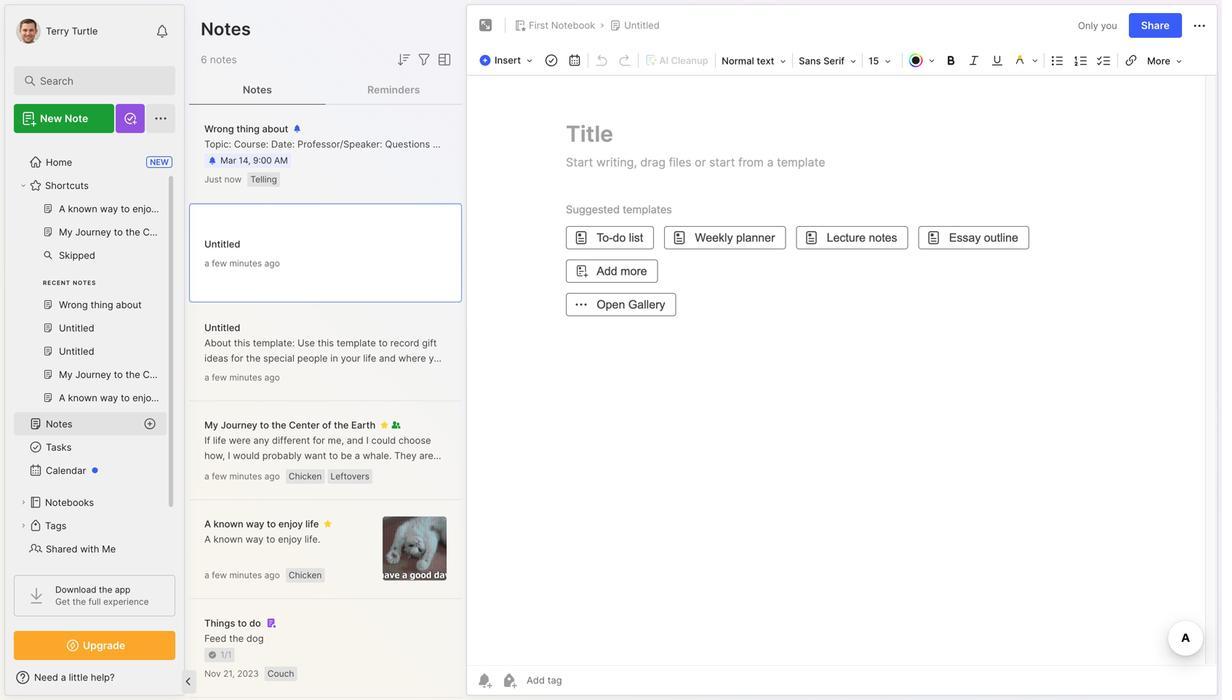 Task type: describe. For each thing, give the bounding box(es) containing it.
template...
[[392, 368, 439, 379]]

your
[[341, 353, 361, 364]]

the inside if life were any different for me, and i could choose how, i would probably want to be a whale. they are the largest mammal on earth and masters of their vast d...
[[204, 466, 219, 477]]

new
[[150, 158, 169, 167]]

1 a few minutes ago from the top
[[204, 258, 280, 269]]

mar
[[220, 155, 236, 166]]

notes left the what
[[433, 139, 459, 150]]

0 horizontal spatial i
[[228, 450, 230, 462]]

you inside about this template: use this template to record gift ideas for the special people in your life and where you can buy them when the time is right. this template...
[[429, 353, 445, 364]]

1 vertical spatial and
[[347, 435, 364, 446]]

3 a few minutes ago from the top
[[204, 472, 280, 482]]

notes
[[210, 53, 237, 66]]

normal
[[722, 55, 754, 67]]

of inside if life were any different for me, and i could choose how, i would probably want to be a whale. they are the largest mammal on earth and masters of their vast d...
[[394, 466, 403, 477]]

least
[[604, 139, 625, 150]]

topic: course: date: professor/speaker: questions notes what was the movie about the least viewed mermaid summary
[[204, 139, 746, 150]]

normal text
[[722, 55, 775, 67]]

tasks button
[[14, 436, 167, 459]]

notes inside recent notes group
[[73, 279, 96, 287]]

could
[[371, 435, 396, 446]]

life inside if life were any different for me, and i could choose how, i would probably want to be a whale. they are the largest mammal on earth and masters of their vast d...
[[213, 435, 226, 446]]

italic image
[[964, 50, 985, 71]]

6 notes
[[201, 53, 237, 66]]

things to do
[[204, 618, 261, 629]]

new
[[40, 112, 62, 125]]

when
[[268, 368, 292, 379]]

mermaid
[[662, 139, 701, 150]]

turtle
[[72, 25, 98, 37]]

first
[[529, 20, 549, 31]]

tags
[[45, 520, 67, 532]]

course:
[[234, 139, 269, 150]]

untitled inside button
[[624, 20, 660, 31]]

3 minutes from the top
[[229, 472, 262, 482]]

record
[[390, 338, 419, 349]]

2 this from the left
[[318, 338, 334, 349]]

do
[[249, 618, 261, 629]]

feed the dog
[[204, 633, 264, 645]]

movie
[[526, 139, 553, 150]]

task image
[[541, 50, 562, 71]]

add tag image
[[501, 672, 518, 690]]

any
[[253, 435, 269, 446]]

their
[[405, 466, 426, 477]]

calendar event image
[[565, 50, 585, 71]]

share button
[[1129, 13, 1182, 38]]

a known way to enjoy life.
[[204, 534, 320, 545]]

enjoy for life
[[279, 519, 303, 530]]

things
[[204, 618, 235, 629]]

Highlight field
[[1009, 50, 1043, 71]]

3 few from the top
[[212, 472, 227, 482]]

need
[[34, 672, 58, 684]]

first notebook
[[529, 20, 595, 31]]

how,
[[204, 450, 225, 462]]

tasks
[[46, 442, 72, 453]]

me,
[[328, 435, 344, 446]]

earth inside if life were any different for me, and i could choose how, i would probably want to be a whale. they are the largest mammal on earth and masters of their vast d...
[[309, 466, 333, 477]]

1 ago from the top
[[265, 258, 280, 269]]

notebook
[[551, 20, 595, 31]]

to inside about this template: use this template to record gift ideas for the special people in your life and where you can buy them when the time is right. this template...
[[379, 338, 388, 349]]

you inside note window element
[[1101, 20, 1117, 31]]

click to collapse image
[[184, 674, 195, 691]]

couch
[[268, 669, 294, 680]]

tags button
[[14, 514, 167, 538]]

note
[[65, 112, 88, 125]]

template:
[[253, 338, 295, 349]]

main element
[[0, 0, 189, 701]]

gift
[[422, 338, 437, 349]]

Add filters field
[[415, 51, 433, 68]]

people
[[297, 353, 328, 364]]

my journey to the center of the earth
[[204, 420, 376, 431]]

are
[[419, 450, 434, 462]]

just now
[[204, 174, 242, 185]]

for inside if life were any different for me, and i could choose how, i would probably want to be a whale. they are the largest mammal on earth and masters of their vast d...
[[313, 435, 325, 446]]

reminders button
[[326, 76, 462, 105]]

untitled button
[[607, 15, 663, 36]]

d...
[[226, 481, 240, 492]]

upgrade button
[[14, 632, 175, 661]]

Font color field
[[905, 50, 939, 71]]

6
[[201, 53, 207, 66]]

a inside if life were any different for me, and i could choose how, i would probably want to be a whale. they are the largest mammal on earth and masters of their vast d...
[[355, 450, 360, 462]]

time
[[312, 368, 332, 379]]

the up me, at the left of the page
[[334, 420, 349, 431]]

text
[[757, 55, 775, 67]]

WHAT'S NEW field
[[5, 667, 184, 690]]

need a little help?
[[34, 672, 115, 684]]

a for a known way to enjoy life.
[[204, 534, 211, 545]]

More field
[[1143, 51, 1187, 71]]

thing
[[237, 123, 260, 135]]

to up a known way to enjoy life.
[[267, 519, 276, 530]]

calendar
[[46, 465, 86, 476]]

whale.
[[363, 450, 392, 462]]

4 a few minutes ago from the top
[[204, 570, 280, 581]]

telling
[[250, 174, 277, 185]]

home
[[46, 157, 72, 168]]

chicken for different
[[289, 472, 322, 482]]

summary
[[704, 139, 746, 150]]

chicken for enjoy
[[289, 570, 322, 581]]

the down the people
[[295, 368, 310, 379]]

template
[[337, 338, 376, 349]]

Heading level field
[[718, 51, 791, 71]]

choose
[[399, 435, 431, 446]]

0 horizontal spatial of
[[322, 420, 331, 431]]

masters
[[355, 466, 391, 477]]

now
[[224, 174, 242, 185]]

more actions image
[[1191, 17, 1209, 35]]

and inside about this template: use this template to record gift ideas for the special people in your life and where you can buy them when the time is right. this template...
[[379, 353, 396, 364]]

bold image
[[941, 50, 961, 71]]

1 horizontal spatial life
[[305, 519, 319, 530]]

tab list containing notes
[[189, 76, 462, 105]]

expand notebooks image
[[19, 498, 28, 507]]

checklist image
[[1094, 50, 1115, 71]]

full
[[88, 597, 101, 608]]

2 a few minutes ago from the top
[[204, 373, 280, 383]]

right.
[[344, 368, 367, 379]]

journey
[[221, 420, 257, 431]]

to left do
[[238, 618, 247, 629]]

the right was
[[509, 139, 523, 150]]

a for a known way to enjoy life
[[204, 519, 211, 530]]

reminders
[[367, 84, 420, 96]]

only you
[[1078, 20, 1117, 31]]

leftovers
[[331, 472, 370, 482]]

0 vertical spatial earth
[[351, 420, 376, 431]]

get
[[55, 597, 70, 608]]

to inside if life were any different for me, and i could choose how, i would probably want to be a whale. they are the largest mammal on earth and masters of their vast d...
[[329, 450, 338, 462]]

thumbnail image
[[383, 517, 447, 581]]

bulleted list image
[[1048, 50, 1068, 71]]

shared with me link
[[14, 538, 167, 561]]



Task type: vqa. For each thing, say whether or not it's contained in the screenshot.
the Need a little help? Field
yes



Task type: locate. For each thing, give the bounding box(es) containing it.
way for life.
[[246, 534, 264, 545]]

way
[[246, 519, 264, 530], [246, 534, 264, 545]]

2 few from the top
[[212, 373, 227, 383]]

0 horizontal spatial you
[[429, 353, 445, 364]]

to left record
[[379, 338, 388, 349]]

1 horizontal spatial you
[[1101, 20, 1117, 31]]

in
[[330, 353, 338, 364]]

want
[[304, 450, 326, 462]]

1 horizontal spatial for
[[313, 435, 325, 446]]

notes right recent
[[73, 279, 96, 287]]

life up this
[[363, 353, 376, 364]]

insert link image
[[1121, 50, 1142, 71]]

for inside about this template: use this template to record gift ideas for the special people in your life and where you can buy them when the time is right. this template...
[[231, 353, 243, 364]]

0 vertical spatial for
[[231, 353, 243, 364]]

14,
[[239, 155, 251, 166]]

0 vertical spatial way
[[246, 519, 264, 530]]

and up 'be'
[[347, 435, 364, 446]]

known
[[214, 519, 244, 530], [214, 534, 243, 545]]

3 ago from the top
[[265, 472, 280, 482]]

shortcuts button
[[14, 174, 167, 197]]

of down they
[[394, 466, 403, 477]]

untitled right notebook
[[624, 20, 660, 31]]

9:00
[[253, 155, 272, 166]]

if
[[204, 435, 210, 446]]

1 enjoy from the top
[[279, 519, 303, 530]]

note window element
[[466, 4, 1218, 700]]

recent
[[43, 279, 71, 287]]

recent notes
[[43, 279, 96, 287]]

add filters image
[[415, 51, 433, 68]]

terry turtle
[[46, 25, 98, 37]]

new note
[[40, 112, 88, 125]]

1 vertical spatial chicken
[[289, 570, 322, 581]]

0 vertical spatial about
[[262, 123, 288, 135]]

2 horizontal spatial life
[[363, 353, 376, 364]]

questions
[[385, 139, 430, 150]]

this right about
[[234, 338, 250, 349]]

4 minutes from the top
[[229, 570, 262, 581]]

a
[[204, 519, 211, 530], [204, 534, 211, 545]]

notes
[[201, 18, 251, 40], [243, 84, 272, 96], [433, 139, 459, 150], [73, 279, 96, 287], [46, 419, 72, 430]]

0 horizontal spatial about
[[262, 123, 288, 135]]

download
[[55, 585, 96, 596]]

0 vertical spatial untitled
[[624, 20, 660, 31]]

to
[[379, 338, 388, 349], [260, 420, 269, 431], [329, 450, 338, 462], [267, 519, 276, 530], [266, 534, 275, 545], [238, 618, 247, 629]]

for
[[231, 353, 243, 364], [313, 435, 325, 446]]

i left the could
[[366, 435, 369, 446]]

vast
[[204, 481, 223, 492]]

1 vertical spatial enjoy
[[278, 534, 302, 545]]

1 vertical spatial a
[[204, 534, 211, 545]]

experience
[[103, 597, 149, 608]]

and
[[379, 353, 396, 364], [347, 435, 364, 446], [336, 466, 352, 477]]

0 vertical spatial and
[[379, 353, 396, 364]]

0 horizontal spatial life
[[213, 435, 226, 446]]

nov
[[204, 669, 221, 680]]

about this template: use this template to record gift ideas for the special people in your life and where you can buy them when the time is right. this template...
[[204, 338, 445, 379]]

1 horizontal spatial earth
[[351, 420, 376, 431]]

notes inside notes link
[[46, 419, 72, 430]]

a few minutes ago
[[204, 258, 280, 269], [204, 373, 280, 383], [204, 472, 280, 482], [204, 570, 280, 581]]

tree
[[5, 142, 184, 593]]

sans
[[799, 55, 821, 67]]

nov 21, 2023
[[204, 669, 259, 680]]

was
[[488, 139, 506, 150]]

you down gift
[[429, 353, 445, 364]]

life inside about this template: use this template to record gift ideas for the special people in your life and where you can buy them when the time is right. this template...
[[363, 353, 376, 364]]

download the app get the full experience
[[55, 585, 149, 608]]

untitled down 'just now'
[[204, 239, 240, 250]]

untitled
[[624, 20, 660, 31], [204, 239, 240, 250], [204, 322, 240, 334]]

be
[[341, 450, 352, 462]]

to left 'be'
[[329, 450, 338, 462]]

2 a from the top
[[204, 534, 211, 545]]

way for life
[[246, 519, 264, 530]]

1 vertical spatial of
[[394, 466, 403, 477]]

known up a known way to enjoy life.
[[214, 519, 244, 530]]

4 few from the top
[[212, 570, 227, 581]]

2 vertical spatial and
[[336, 466, 352, 477]]

2 vertical spatial life
[[305, 519, 319, 530]]

mammal
[[255, 466, 293, 477]]

None search field
[[40, 72, 156, 89]]

a inside field
[[61, 672, 66, 684]]

0 vertical spatial you
[[1101, 20, 1117, 31]]

me
[[102, 544, 116, 555]]

chicken down life.
[[289, 570, 322, 581]]

1 vertical spatial life
[[213, 435, 226, 446]]

0 vertical spatial life
[[363, 353, 376, 364]]

2 enjoy from the top
[[278, 534, 302, 545]]

1 vertical spatial i
[[228, 450, 230, 462]]

Font size field
[[865, 51, 901, 71]]

about left the
[[555, 139, 581, 150]]

center
[[289, 420, 320, 431]]

the up them
[[246, 353, 261, 364]]

were
[[229, 435, 251, 446]]

wrong
[[204, 123, 234, 135]]

none search field inside main element
[[40, 72, 156, 89]]

notes button
[[189, 76, 326, 105]]

way down a known way to enjoy life on the bottom
[[246, 534, 264, 545]]

for up buy
[[231, 353, 243, 364]]

enjoy up a known way to enjoy life.
[[279, 519, 303, 530]]

1 vertical spatial earth
[[309, 466, 333, 477]]

few
[[212, 258, 227, 269], [212, 373, 227, 383], [212, 472, 227, 482], [212, 570, 227, 581]]

my
[[204, 420, 218, 431]]

notes inside notes button
[[243, 84, 272, 96]]

shared
[[46, 544, 78, 555]]

1 known from the top
[[214, 519, 244, 530]]

expand tags image
[[19, 522, 28, 530]]

notebooks
[[45, 497, 94, 508]]

feed
[[204, 633, 227, 645]]

1 vertical spatial way
[[246, 534, 264, 545]]

to down a known way to enjoy life on the bottom
[[266, 534, 275, 545]]

life.
[[305, 534, 320, 545]]

tab list
[[189, 76, 462, 105]]

known down a known way to enjoy life on the bottom
[[214, 534, 243, 545]]

life up life.
[[305, 519, 319, 530]]

earth
[[351, 420, 376, 431], [309, 466, 333, 477]]

Add tag field
[[525, 675, 634, 687]]

what
[[462, 139, 485, 150]]

untitled up about
[[204, 322, 240, 334]]

is
[[334, 368, 342, 379]]

0 horizontal spatial earth
[[309, 466, 333, 477]]

to up 'any' on the left bottom of page
[[260, 420, 269, 431]]

More actions field
[[1191, 16, 1209, 35]]

1 few from the top
[[212, 258, 227, 269]]

2 minutes from the top
[[229, 373, 262, 383]]

the
[[584, 139, 601, 150]]

1 horizontal spatial i
[[366, 435, 369, 446]]

of up me, at the left of the page
[[322, 420, 331, 431]]

app
[[115, 585, 130, 596]]

terry
[[46, 25, 69, 37]]

1 vertical spatial untitled
[[204, 239, 240, 250]]

this
[[370, 368, 389, 379]]

am
[[274, 155, 288, 166]]

tree containing home
[[5, 142, 184, 593]]

0 horizontal spatial for
[[231, 353, 243, 364]]

chicken down want
[[289, 472, 322, 482]]

if life were any different for me, and i could choose how, i would probably want to be a whale. they are the largest mammal on earth and masters of their vast d...
[[204, 435, 434, 492]]

i
[[366, 435, 369, 446], [228, 450, 230, 462]]

Sort options field
[[395, 51, 413, 68]]

notes up thing
[[243, 84, 272, 96]]

the up full
[[99, 585, 112, 596]]

the down things to do
[[229, 633, 244, 645]]

0 vertical spatial of
[[322, 420, 331, 431]]

0 horizontal spatial this
[[234, 338, 250, 349]]

and up this
[[379, 353, 396, 364]]

viewed
[[628, 139, 660, 150]]

earth down want
[[309, 466, 333, 477]]

1 vertical spatial about
[[555, 139, 581, 150]]

1 horizontal spatial about
[[555, 139, 581, 150]]

known for a known way to enjoy life
[[214, 519, 244, 530]]

0 vertical spatial known
[[214, 519, 244, 530]]

1 this from the left
[[234, 338, 250, 349]]

View options field
[[433, 51, 453, 68]]

them
[[243, 368, 265, 379]]

you right 'only'
[[1101, 20, 1117, 31]]

only
[[1078, 20, 1099, 31]]

0 vertical spatial chicken
[[289, 472, 322, 482]]

1 a from the top
[[204, 519, 211, 530]]

topic:
[[204, 139, 231, 150]]

notes up tasks
[[46, 419, 72, 430]]

2 chicken from the top
[[289, 570, 322, 581]]

notes up notes
[[201, 18, 251, 40]]

4 ago from the top
[[265, 570, 280, 581]]

Font family field
[[795, 51, 861, 71]]

1 horizontal spatial of
[[394, 466, 403, 477]]

way up a known way to enjoy life.
[[246, 519, 264, 530]]

shared with me
[[46, 544, 116, 555]]

the up vast
[[204, 466, 219, 477]]

ago
[[265, 258, 280, 269], [265, 373, 280, 383], [265, 472, 280, 482], [265, 570, 280, 581]]

enjoy for life.
[[278, 534, 302, 545]]

can
[[204, 368, 221, 379]]

0 vertical spatial i
[[366, 435, 369, 446]]

the up different
[[272, 420, 286, 431]]

0 vertical spatial enjoy
[[279, 519, 303, 530]]

about
[[204, 338, 231, 349]]

Search text field
[[40, 74, 156, 88]]

2 vertical spatial untitled
[[204, 322, 240, 334]]

Account field
[[14, 17, 98, 46]]

this up in at the bottom of page
[[318, 338, 334, 349]]

recent notes group
[[14, 197, 167, 418]]

expand note image
[[477, 17, 495, 34]]

about up date:
[[262, 123, 288, 135]]

1 minutes from the top
[[229, 258, 262, 269]]

1 chicken from the top
[[289, 472, 322, 482]]

Note Editor text field
[[467, 75, 1217, 666]]

21,
[[223, 669, 235, 680]]

1 vertical spatial you
[[429, 353, 445, 364]]

numbered list image
[[1071, 50, 1092, 71]]

2023
[[237, 669, 259, 680]]

where
[[399, 353, 426, 364]]

earth up the could
[[351, 420, 376, 431]]

little
[[69, 672, 88, 684]]

date:
[[271, 139, 295, 150]]

2 known from the top
[[214, 534, 243, 545]]

on
[[295, 466, 306, 477]]

for up want
[[313, 435, 325, 446]]

more
[[1148, 55, 1171, 67]]

different
[[272, 435, 310, 446]]

life right if
[[213, 435, 226, 446]]

first notebook button
[[512, 15, 598, 36]]

1 vertical spatial for
[[313, 435, 325, 446]]

enjoy left life.
[[278, 534, 302, 545]]

this
[[234, 338, 250, 349], [318, 338, 334, 349]]

known for a known way to enjoy life.
[[214, 534, 243, 545]]

and down 'be'
[[336, 466, 352, 477]]

2 ago from the top
[[265, 373, 280, 383]]

i right how, on the bottom of the page
[[228, 450, 230, 462]]

1 vertical spatial known
[[214, 534, 243, 545]]

Insert field
[[476, 50, 540, 71]]

wrong thing about
[[204, 123, 288, 135]]

enjoy
[[279, 519, 303, 530], [278, 534, 302, 545]]

tree inside main element
[[5, 142, 184, 593]]

they
[[394, 450, 417, 462]]

1 horizontal spatial this
[[318, 338, 334, 349]]

underline image
[[987, 50, 1008, 71]]

0 vertical spatial a
[[204, 519, 211, 530]]

shortcuts
[[45, 180, 89, 191]]

add a reminder image
[[476, 672, 493, 690]]

the down download on the left of the page
[[73, 597, 86, 608]]

notes link
[[14, 413, 167, 436]]



